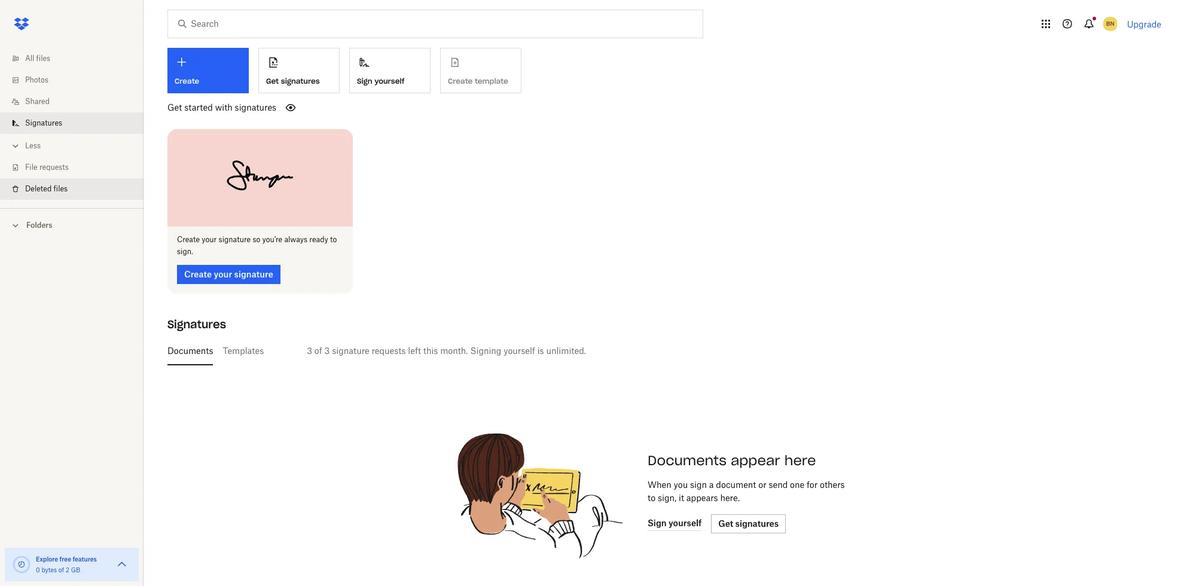 Task type: vqa. For each thing, say whether or not it's contained in the screenshot.
folder name text field
no



Task type: describe. For each thing, give the bounding box(es) containing it.
unlimited.
[[546, 345, 586, 356]]

or
[[759, 479, 767, 490]]

get started with signatures
[[167, 102, 276, 112]]

when you sign a document or send one for others to sign, it appears here.
[[648, 479, 845, 503]]

send
[[769, 479, 788, 490]]

shared link
[[10, 91, 144, 112]]

all files
[[25, 54, 50, 63]]

shared
[[25, 97, 50, 106]]

less image
[[10, 140, 22, 152]]

ready
[[309, 235, 328, 244]]

you
[[674, 479, 688, 490]]

quota usage element
[[12, 555, 31, 574]]

templates
[[223, 345, 264, 356]]

2 3 from the left
[[325, 345, 330, 356]]

folders
[[26, 221, 52, 230]]

sign yourself inside sign yourself button
[[357, 76, 405, 85]]

dropbox image
[[10, 12, 33, 36]]

folders button
[[0, 216, 144, 234]]

appear
[[731, 452, 780, 469]]

a
[[709, 479, 714, 490]]

2 horizontal spatial get
[[719, 518, 733, 529]]

create your signature
[[184, 269, 273, 279]]

1 vertical spatial yourself
[[504, 345, 535, 356]]

1 horizontal spatial sign yourself button
[[648, 517, 702, 531]]

all files link
[[10, 48, 144, 69]]

your for create your signature
[[214, 269, 232, 279]]

3 of 3 signature requests left this month. signing yourself is unlimited.
[[307, 345, 586, 356]]

explore free features 0 bytes of 2 gb
[[36, 556, 97, 574]]

upgrade link
[[1127, 19, 1162, 29]]

file requests link
[[10, 157, 144, 178]]

signature for create your signature
[[234, 269, 273, 279]]

gb
[[71, 566, 80, 574]]

bytes
[[42, 566, 57, 574]]

sign,
[[658, 493, 677, 503]]

file requests
[[25, 163, 69, 172]]

document
[[716, 479, 756, 490]]

1 3 from the left
[[307, 345, 312, 356]]

left
[[408, 345, 421, 356]]

signatures list item
[[0, 112, 144, 134]]

month.
[[440, 345, 468, 356]]

1 vertical spatial sign yourself
[[648, 518, 702, 528]]

appears
[[687, 493, 718, 503]]

0 horizontal spatial yourself
[[375, 76, 405, 85]]

deleted
[[25, 184, 52, 193]]

this
[[423, 345, 438, 356]]

2 vertical spatial yourself
[[669, 518, 702, 528]]

explore
[[36, 556, 58, 563]]

others
[[820, 479, 845, 490]]

is
[[538, 345, 544, 356]]

0 vertical spatial sign
[[357, 76, 372, 85]]

bn
[[1107, 20, 1115, 28]]

here
[[785, 452, 816, 469]]

when
[[648, 479, 672, 490]]

for
[[807, 479, 818, 490]]

signatures inside "list item"
[[25, 118, 62, 127]]

templates tab
[[223, 337, 264, 365]]

1 vertical spatial signatures
[[235, 102, 276, 112]]

of inside 'explore free features 0 bytes of 2 gb'
[[59, 566, 64, 574]]

create button
[[167, 48, 249, 93]]

one
[[790, 479, 805, 490]]

list containing all files
[[0, 41, 144, 208]]



Task type: locate. For each thing, give the bounding box(es) containing it.
here.
[[720, 493, 740, 503]]

photos
[[25, 75, 48, 84]]

signing
[[470, 345, 502, 356]]

0 horizontal spatial signatures
[[235, 102, 276, 112]]

your
[[202, 235, 217, 244], [214, 269, 232, 279]]

documents appear here
[[648, 452, 816, 469]]

0 vertical spatial of
[[315, 345, 322, 356]]

create for create
[[175, 77, 199, 86]]

3
[[307, 345, 312, 356], [325, 345, 330, 356]]

yourself
[[375, 76, 405, 85], [504, 345, 535, 356], [669, 518, 702, 528]]

0 horizontal spatial sign
[[357, 76, 372, 85]]

get up get started with signatures
[[266, 76, 279, 85]]

0 vertical spatial signature
[[219, 235, 251, 244]]

get
[[266, 76, 279, 85], [167, 102, 182, 112], [719, 518, 733, 529]]

2 vertical spatial create
[[184, 269, 212, 279]]

1 horizontal spatial get signatures button
[[711, 514, 786, 533]]

all
[[25, 54, 34, 63]]

signatures
[[281, 76, 320, 85], [235, 102, 276, 112], [736, 518, 779, 529]]

your inside create your signature "button"
[[214, 269, 232, 279]]

you're
[[262, 235, 282, 244]]

file
[[25, 163, 37, 172]]

0
[[36, 566, 40, 574]]

list
[[0, 41, 144, 208]]

sign
[[690, 479, 707, 490]]

0 horizontal spatial sign yourself
[[357, 76, 405, 85]]

1 vertical spatial your
[[214, 269, 232, 279]]

signature inside "button"
[[234, 269, 273, 279]]

1 vertical spatial documents
[[648, 452, 727, 469]]

sign yourself button
[[349, 48, 431, 93], [648, 517, 702, 531]]

1 horizontal spatial files
[[54, 184, 68, 193]]

1 horizontal spatial sign
[[648, 518, 667, 528]]

0 horizontal spatial requests
[[39, 163, 69, 172]]

get left started
[[167, 102, 182, 112]]

deleted files link
[[10, 178, 144, 200]]

1 horizontal spatial to
[[648, 493, 656, 503]]

0 vertical spatial yourself
[[375, 76, 405, 85]]

0 vertical spatial signatures
[[281, 76, 320, 85]]

requests
[[39, 163, 69, 172], [372, 345, 406, 356]]

requests left left
[[372, 345, 406, 356]]

0 vertical spatial sign yourself button
[[349, 48, 431, 93]]

features
[[73, 556, 97, 563]]

your up create your signature
[[202, 235, 217, 244]]

documents for documents appear here
[[648, 452, 727, 469]]

create for create your signature
[[184, 269, 212, 279]]

create up "sign."
[[177, 235, 200, 244]]

1 horizontal spatial documents
[[648, 452, 727, 469]]

1 horizontal spatial get
[[266, 76, 279, 85]]

create up started
[[175, 77, 199, 86]]

deleted files
[[25, 184, 68, 193]]

signatures up documents tab
[[167, 317, 226, 331]]

1 vertical spatial signature
[[234, 269, 273, 279]]

0 vertical spatial sign yourself
[[357, 76, 405, 85]]

2 vertical spatial signatures
[[736, 518, 779, 529]]

create for create your signature so you're always ready to sign.
[[177, 235, 200, 244]]

1 vertical spatial requests
[[372, 345, 406, 356]]

1 horizontal spatial requests
[[372, 345, 406, 356]]

Search text field
[[191, 17, 678, 31]]

1 vertical spatial get signatures button
[[711, 514, 786, 533]]

0 horizontal spatial documents
[[167, 345, 213, 356]]

deleted files list item
[[0, 178, 144, 200]]

get signatures
[[266, 76, 320, 85], [719, 518, 779, 529]]

requests right file at the top of page
[[39, 163, 69, 172]]

0 vertical spatial get signatures button
[[258, 48, 340, 93]]

bn button
[[1101, 14, 1120, 33]]

always
[[284, 235, 308, 244]]

1 vertical spatial of
[[59, 566, 64, 574]]

signatures
[[25, 118, 62, 127], [167, 317, 226, 331]]

1 horizontal spatial signatures
[[167, 317, 226, 331]]

1 vertical spatial signatures
[[167, 317, 226, 331]]

1 vertical spatial create
[[177, 235, 200, 244]]

tab list
[[167, 337, 1157, 365]]

files for all files
[[36, 54, 50, 63]]

upgrade
[[1127, 19, 1162, 29]]

1 vertical spatial to
[[648, 493, 656, 503]]

sign
[[357, 76, 372, 85], [648, 518, 667, 528]]

of
[[315, 345, 322, 356], [59, 566, 64, 574]]

0 horizontal spatial 3
[[307, 345, 312, 356]]

2
[[66, 566, 69, 574]]

create down "sign."
[[184, 269, 212, 279]]

files
[[36, 54, 50, 63], [54, 184, 68, 193]]

0 horizontal spatial signatures
[[25, 118, 62, 127]]

files inside list item
[[54, 184, 68, 193]]

create inside create your signature so you're always ready to sign.
[[177, 235, 200, 244]]

get down here.
[[719, 518, 733, 529]]

signatures down shared
[[25, 118, 62, 127]]

2 vertical spatial signature
[[332, 345, 369, 356]]

to down when
[[648, 493, 656, 503]]

free
[[60, 556, 71, 563]]

0 horizontal spatial files
[[36, 54, 50, 63]]

signature inside create your signature so you're always ready to sign.
[[219, 235, 251, 244]]

documents
[[167, 345, 213, 356], [648, 452, 727, 469]]

less
[[25, 141, 41, 150]]

create your signature so you're always ready to sign.
[[177, 235, 337, 256]]

signatures link
[[10, 112, 144, 134]]

photos link
[[10, 69, 144, 91]]

documents for documents
[[167, 345, 213, 356]]

0 horizontal spatial get signatures
[[266, 76, 320, 85]]

with
[[215, 102, 233, 112]]

0 vertical spatial requests
[[39, 163, 69, 172]]

0 horizontal spatial to
[[330, 235, 337, 244]]

create inside "button"
[[184, 269, 212, 279]]

documents left templates
[[167, 345, 213, 356]]

1 horizontal spatial of
[[315, 345, 322, 356]]

to inside when you sign a document or send one for others to sign, it appears here.
[[648, 493, 656, 503]]

0 horizontal spatial get signatures button
[[258, 48, 340, 93]]

files for deleted files
[[54, 184, 68, 193]]

signature for create your signature so you're always ready to sign.
[[219, 235, 251, 244]]

1 vertical spatial sign
[[648, 518, 667, 528]]

1 horizontal spatial signatures
[[281, 76, 320, 85]]

2 vertical spatial get
[[719, 518, 733, 529]]

1 vertical spatial get signatures
[[719, 518, 779, 529]]

0 vertical spatial files
[[36, 54, 50, 63]]

1 vertical spatial files
[[54, 184, 68, 193]]

0 vertical spatial get signatures
[[266, 76, 320, 85]]

0 vertical spatial create
[[175, 77, 199, 86]]

files right deleted
[[54, 184, 68, 193]]

so
[[253, 235, 260, 244]]

0 vertical spatial to
[[330, 235, 337, 244]]

0 vertical spatial signatures
[[25, 118, 62, 127]]

1 horizontal spatial 3
[[325, 345, 330, 356]]

1 horizontal spatial sign yourself
[[648, 518, 702, 528]]

create your signature button
[[177, 265, 280, 284]]

1 horizontal spatial yourself
[[504, 345, 535, 356]]

0 horizontal spatial sign yourself button
[[349, 48, 431, 93]]

your down create your signature so you're always ready to sign.
[[214, 269, 232, 279]]

tab list containing documents
[[167, 337, 1157, 365]]

0 vertical spatial documents
[[167, 345, 213, 356]]

1 vertical spatial get
[[167, 102, 182, 112]]

to
[[330, 235, 337, 244], [648, 493, 656, 503]]

files right all
[[36, 54, 50, 63]]

your inside create your signature so you're always ready to sign.
[[202, 235, 217, 244]]

to right ready
[[330, 235, 337, 244]]

create inside 'dropdown button'
[[175, 77, 199, 86]]

it
[[679, 493, 684, 503]]

documents up you
[[648, 452, 727, 469]]

1 horizontal spatial get signatures
[[719, 518, 779, 529]]

2 horizontal spatial signatures
[[736, 518, 779, 529]]

2 horizontal spatial yourself
[[669, 518, 702, 528]]

create
[[175, 77, 199, 86], [177, 235, 200, 244], [184, 269, 212, 279]]

get signatures button
[[258, 48, 340, 93], [711, 514, 786, 533]]

sign.
[[177, 247, 193, 256]]

documents tab
[[167, 337, 213, 365]]

to inside create your signature so you're always ready to sign.
[[330, 235, 337, 244]]

started
[[184, 102, 213, 112]]

1 vertical spatial sign yourself button
[[648, 517, 702, 531]]

0 vertical spatial your
[[202, 235, 217, 244]]

0 horizontal spatial of
[[59, 566, 64, 574]]

0 vertical spatial get
[[266, 76, 279, 85]]

0 horizontal spatial get
[[167, 102, 182, 112]]

your for create your signature so you're always ready to sign.
[[202, 235, 217, 244]]

sign yourself
[[357, 76, 405, 85], [648, 518, 702, 528]]

signature
[[219, 235, 251, 244], [234, 269, 273, 279], [332, 345, 369, 356]]



